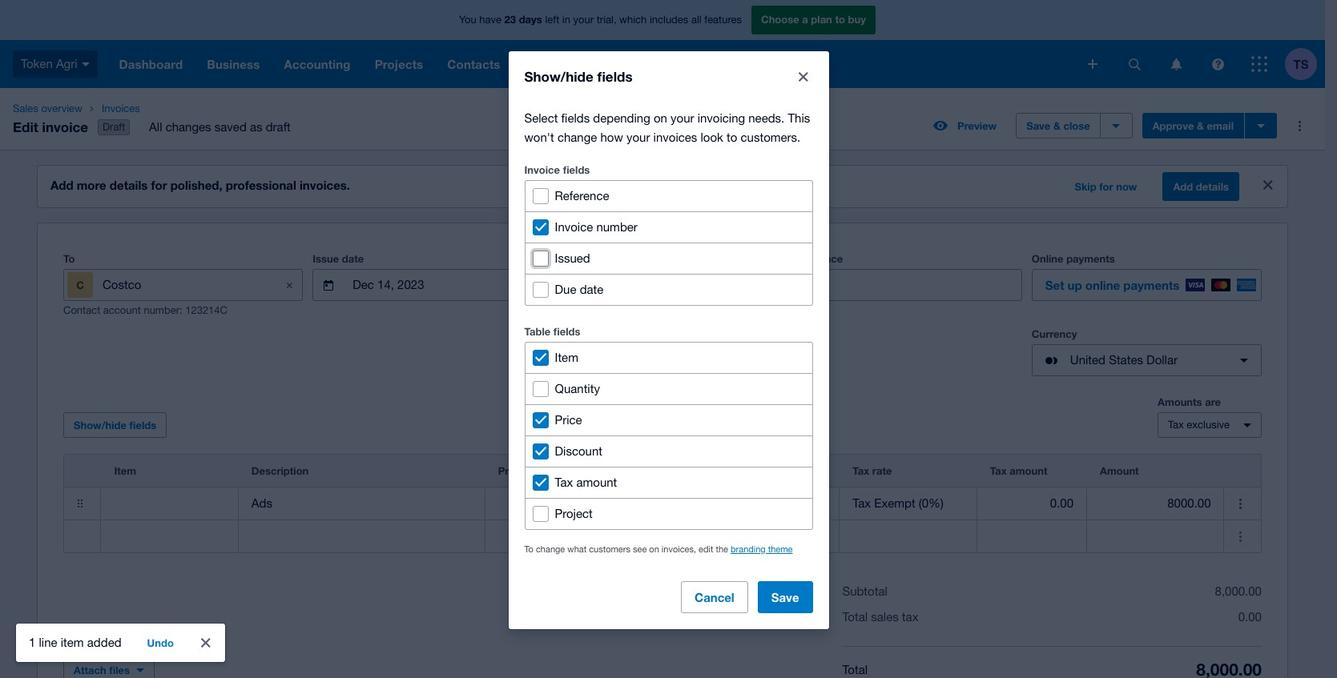 Task type: vqa. For each thing, say whether or not it's contained in the screenshot.
'Balance'
no



Task type: locate. For each thing, give the bounding box(es) containing it.
add details
[[1174, 180, 1230, 193]]

details inside button
[[1197, 180, 1230, 193]]

this
[[788, 111, 811, 125]]

svg image
[[1252, 56, 1268, 72], [1171, 58, 1182, 70], [1089, 59, 1098, 69], [81, 62, 89, 66]]

add left the more
[[50, 178, 73, 192]]

1 horizontal spatial save
[[1027, 120, 1051, 132]]

invoice
[[42, 118, 88, 135]]

0 horizontal spatial 0.00
[[1051, 497, 1074, 511]]

your
[[574, 14, 594, 26], [671, 111, 695, 125], [627, 130, 650, 144]]

your up invoices at the top
[[671, 111, 695, 125]]

have
[[480, 14, 502, 26]]

won't
[[525, 130, 554, 144]]

number
[[597, 220, 638, 234], [591, 253, 629, 265]]

1 & from the left
[[1054, 120, 1061, 132]]

date for issue date
[[342, 253, 364, 265]]

0 vertical spatial total
[[843, 611, 868, 625]]

0 vertical spatial reference
[[555, 189, 610, 202]]

on right the see
[[650, 545, 660, 554]]

Discount field
[[623, 489, 702, 520]]

date right issue
[[342, 253, 364, 265]]

0 horizontal spatial to
[[727, 130, 738, 144]]

sales
[[871, 611, 899, 625]]

1 line item added
[[29, 636, 122, 650]]

details down email
[[1197, 180, 1230, 193]]

to inside select fields depending on your invoicing needs.  this won't change how your invoices look to customers.
[[727, 130, 738, 144]]

0 vertical spatial to
[[836, 13, 846, 26]]

0 horizontal spatial save
[[772, 590, 800, 605]]

save inside show/hide fields dialog
[[772, 590, 800, 605]]

1 horizontal spatial price
[[555, 413, 582, 427]]

1 horizontal spatial for
[[1100, 180, 1114, 193]]

2 amount field from the top
[[1088, 522, 1224, 552]]

on inside select fields depending on your invoicing needs.  this won't change how your invoices look to customers.
[[654, 111, 668, 125]]

price field down project
[[485, 522, 622, 552]]

0 horizontal spatial payments
[[1067, 253, 1116, 265]]

tax
[[1169, 419, 1185, 431], [853, 465, 870, 478], [991, 465, 1007, 478], [555, 476, 573, 489]]

invoice for invoice number element
[[553, 253, 588, 265]]

0 horizontal spatial date
[[342, 253, 364, 265]]

discount
[[555, 444, 603, 458]]

for left polished,
[[151, 178, 167, 192]]

edit
[[699, 545, 714, 554]]

Amount field
[[1088, 489, 1224, 520], [1088, 522, 1224, 552]]

Description text field
[[239, 489, 485, 520]]

1 total from the top
[[843, 611, 868, 625]]

add for add details
[[1174, 180, 1194, 193]]

set
[[1046, 278, 1065, 293]]

0 vertical spatial amount field
[[1088, 489, 1224, 520]]

2 vertical spatial invoice
[[553, 253, 588, 265]]

save for save
[[772, 590, 800, 605]]

customers
[[589, 545, 631, 554]]

tax exclusive
[[1169, 419, 1230, 431]]

more date options image
[[511, 269, 543, 301]]

price inside table fields group
[[555, 413, 582, 427]]

1 vertical spatial date
[[580, 283, 604, 296]]

0 horizontal spatial add
[[50, 178, 73, 192]]

save left "close"
[[1027, 120, 1051, 132]]

total for total
[[843, 663, 868, 677]]

invoices
[[654, 130, 698, 144]]

tax
[[902, 611, 919, 625]]

1 horizontal spatial payments
[[1124, 278, 1180, 293]]

polished,
[[170, 178, 223, 192]]

0 vertical spatial show/hide fields
[[525, 68, 633, 85]]

issued
[[555, 251, 591, 265]]

show/hide fields button
[[63, 413, 167, 439]]

table fields group
[[525, 342, 813, 530]]

0 vertical spatial number
[[597, 220, 638, 234]]

save for save & close
[[1027, 120, 1051, 132]]

0 horizontal spatial svg image
[[1129, 58, 1141, 70]]

1 horizontal spatial 0.00
[[1239, 611, 1262, 625]]

total down 'subtotal' at right
[[843, 611, 868, 625]]

draft
[[266, 120, 291, 134]]

contact account number: 123214c
[[63, 305, 228, 317]]

invoice up issued
[[555, 220, 593, 234]]

0 vertical spatial change
[[558, 130, 597, 144]]

1 vertical spatial total
[[843, 663, 868, 677]]

skip for now button
[[1066, 174, 1147, 200]]

payments up online
[[1067, 253, 1116, 265]]

1 vertical spatial item
[[114, 465, 136, 478]]

sales overview link
[[6, 101, 89, 117]]

1 vertical spatial to
[[525, 545, 534, 554]]

1 horizontal spatial add
[[1174, 180, 1194, 193]]

branding theme link
[[731, 545, 793, 554]]

& left email
[[1198, 120, 1205, 132]]

exclusive
[[1187, 419, 1230, 431]]

ts banner
[[0, 0, 1326, 88]]

to change what customers see on invoices, edit the branding theme
[[525, 545, 793, 554]]

1 vertical spatial to
[[727, 130, 738, 144]]

0 horizontal spatial to
[[63, 253, 75, 265]]

to right look
[[727, 130, 738, 144]]

add details button
[[1163, 172, 1240, 201]]

1 vertical spatial show/hide
[[74, 419, 127, 432]]

united states dollar
[[1071, 354, 1178, 367]]

choose
[[761, 13, 800, 26]]

change inside select fields depending on your invoicing needs.  this won't change how your invoices look to customers.
[[558, 130, 597, 144]]

to inside ts banner
[[836, 13, 846, 26]]

change left what
[[536, 545, 565, 554]]

invoice number up issued
[[555, 220, 638, 234]]

1 vertical spatial number
[[591, 253, 629, 265]]

to for to
[[63, 253, 75, 265]]

0.00
[[1051, 497, 1074, 511], [1239, 611, 1262, 625]]

0 horizontal spatial your
[[574, 14, 594, 26]]

1 horizontal spatial to
[[525, 545, 534, 554]]

0 horizontal spatial &
[[1054, 120, 1061, 132]]

0 horizontal spatial reference
[[555, 189, 610, 202]]

item down show/hide fields button
[[114, 465, 136, 478]]

email
[[1208, 120, 1234, 132]]

due
[[555, 283, 577, 296]]

online
[[1086, 278, 1121, 293]]

1 horizontal spatial tax amount
[[991, 465, 1048, 478]]

invoice down won't
[[525, 163, 560, 176]]

date inside invoice fields group
[[580, 283, 604, 296]]

1 vertical spatial price
[[498, 465, 524, 478]]

to up contact
[[63, 253, 75, 265]]

set up online payments
[[1046, 278, 1180, 293]]

1 horizontal spatial details
[[1197, 180, 1230, 193]]

item
[[61, 636, 84, 650]]

issue date
[[313, 253, 364, 265]]

close
[[1064, 120, 1091, 132]]

what
[[568, 545, 587, 554]]

rate
[[873, 465, 893, 478]]

invoice number inside invoice fields group
[[555, 220, 638, 234]]

1 horizontal spatial item
[[555, 351, 579, 364]]

includes
[[650, 14, 689, 26]]

select fields depending on your invoicing needs.  this won't change how your invoices look to customers.
[[525, 111, 811, 144]]

up
[[1068, 278, 1083, 293]]

cancel button
[[681, 582, 748, 614]]

line
[[39, 636, 57, 650]]

for left now
[[1100, 180, 1114, 193]]

total down 'total sales tax' on the bottom
[[843, 663, 868, 677]]

date right due
[[580, 283, 604, 296]]

added
[[87, 636, 122, 650]]

number inside invoice fields group
[[597, 220, 638, 234]]

total
[[843, 611, 868, 625], [843, 663, 868, 677]]

2 horizontal spatial your
[[671, 111, 695, 125]]

invoice fields group
[[525, 180, 813, 306]]

0 vertical spatial to
[[63, 253, 75, 265]]

0 vertical spatial date
[[342, 253, 364, 265]]

subtotal
[[843, 585, 888, 599]]

change
[[558, 130, 597, 144], [536, 545, 565, 554]]

tax amount inside invoice line item list element
[[991, 465, 1048, 478]]

& left "close"
[[1054, 120, 1061, 132]]

invoice for invoice fields group
[[525, 163, 560, 176]]

0 vertical spatial 0.00
[[1051, 497, 1074, 511]]

svg image
[[1129, 58, 1141, 70], [1212, 58, 1224, 70]]

details
[[110, 178, 148, 192], [1197, 180, 1230, 193]]

add more details for polished, professional invoices.
[[50, 178, 350, 192]]

account
[[716, 465, 757, 478]]

0 vertical spatial item
[[555, 351, 579, 364]]

in
[[563, 14, 571, 26]]

add right now
[[1174, 180, 1194, 193]]

1 horizontal spatial date
[[580, 283, 604, 296]]

change left how
[[558, 130, 597, 144]]

invoice number up the due date
[[553, 253, 629, 265]]

your down "depending"
[[627, 130, 650, 144]]

0 horizontal spatial details
[[110, 178, 148, 192]]

invoice fields
[[525, 163, 590, 176]]

invoice number element
[[553, 269, 783, 301]]

invoice up due
[[553, 253, 588, 265]]

0 horizontal spatial amount
[[577, 476, 617, 489]]

1 vertical spatial payments
[[1124, 278, 1180, 293]]

1 vertical spatial amount field
[[1088, 522, 1224, 552]]

to inside show/hide fields dialog
[[525, 545, 534, 554]]

on
[[654, 111, 668, 125], [650, 545, 660, 554]]

a
[[803, 13, 809, 26]]

needs.
[[749, 111, 785, 125]]

plan
[[811, 13, 833, 26]]

0 vertical spatial show/hide
[[525, 68, 594, 85]]

fields
[[598, 68, 633, 85], [562, 111, 590, 125], [563, 163, 590, 176], [554, 325, 581, 338], [130, 419, 157, 432]]

0 horizontal spatial tax amount
[[555, 476, 617, 489]]

1 horizontal spatial your
[[627, 130, 650, 144]]

1 horizontal spatial &
[[1198, 120, 1205, 132]]

to
[[836, 13, 846, 26], [727, 130, 738, 144]]

Price field
[[485, 489, 622, 520], [485, 522, 622, 552]]

add inside button
[[1174, 180, 1194, 193]]

1 horizontal spatial amount
[[1010, 465, 1048, 478]]

2 & from the left
[[1198, 120, 1205, 132]]

to left what
[[525, 545, 534, 554]]

add
[[50, 178, 73, 192], [1174, 180, 1194, 193]]

item inside table fields group
[[555, 351, 579, 364]]

1 horizontal spatial show/hide
[[525, 68, 594, 85]]

2 vertical spatial your
[[627, 130, 650, 144]]

1 horizontal spatial svg image
[[1212, 58, 1224, 70]]

on up invoices at the top
[[654, 111, 668, 125]]

more
[[77, 178, 106, 192]]

tax exclusive button
[[1158, 413, 1262, 439]]

approve & email button
[[1143, 113, 1245, 139]]

invoice line item list element
[[63, 455, 1262, 554]]

0 vertical spatial price
[[555, 413, 582, 427]]

token
[[21, 57, 53, 70]]

1 horizontal spatial to
[[836, 13, 846, 26]]

1 vertical spatial reference
[[792, 253, 843, 265]]

1 vertical spatial show/hide fields
[[74, 419, 157, 432]]

agri
[[56, 57, 77, 70]]

close image
[[190, 628, 222, 660]]

0 vertical spatial on
[[654, 111, 668, 125]]

0 vertical spatial your
[[574, 14, 594, 26]]

0 vertical spatial price field
[[485, 489, 622, 520]]

save down theme
[[772, 590, 800, 605]]

svg image right 'agri'
[[81, 62, 89, 66]]

overview
[[41, 103, 82, 115]]

sales
[[13, 103, 38, 115]]

to left buy in the top of the page
[[836, 13, 846, 26]]

1 vertical spatial save
[[772, 590, 800, 605]]

0 vertical spatial invoice
[[525, 163, 560, 176]]

invoices
[[102, 103, 140, 115]]

disc.
[[636, 465, 661, 478]]

ts
[[1294, 57, 1309, 71]]

attach files button
[[63, 658, 155, 679]]

number down add more details for polished, professional invoices. status at the top
[[597, 220, 638, 234]]

1 vertical spatial price field
[[485, 522, 622, 552]]

date for due date
[[580, 283, 604, 296]]

0 horizontal spatial item
[[114, 465, 136, 478]]

preview button
[[924, 113, 1007, 139]]

1 vertical spatial invoice
[[555, 220, 593, 234]]

quantity
[[555, 382, 600, 396]]

0 horizontal spatial show/hide
[[74, 419, 127, 432]]

your right in
[[574, 14, 594, 26]]

0 horizontal spatial for
[[151, 178, 167, 192]]

0 horizontal spatial price
[[498, 465, 524, 478]]

1 vertical spatial your
[[671, 111, 695, 125]]

show/hide fields inside dialog
[[525, 68, 633, 85]]

svg image inside the token agri popup button
[[81, 62, 89, 66]]

1 svg image from the left
[[1129, 58, 1141, 70]]

0 vertical spatial save
[[1027, 120, 1051, 132]]

price field up what
[[485, 489, 622, 520]]

1 vertical spatial 0.00
[[1239, 611, 1262, 625]]

2 total from the top
[[843, 663, 868, 677]]

0 vertical spatial invoice number
[[555, 220, 638, 234]]

0 horizontal spatial show/hide fields
[[74, 419, 157, 432]]

1 horizontal spatial show/hide fields
[[525, 68, 633, 85]]

sales overview
[[13, 103, 82, 115]]

svg image up "close"
[[1089, 59, 1098, 69]]

item down table fields
[[555, 351, 579, 364]]

number right issued
[[591, 253, 629, 265]]

total for total sales tax
[[843, 611, 868, 625]]

choose a plan to buy
[[761, 13, 866, 26]]

professional
[[226, 178, 296, 192]]

details right the more
[[110, 178, 148, 192]]

which
[[620, 14, 647, 26]]

payments right online
[[1124, 278, 1180, 293]]

tax inside tax exclusive popup button
[[1169, 419, 1185, 431]]

draft
[[103, 121, 125, 133]]



Task type: describe. For each thing, give the bounding box(es) containing it.
see
[[633, 545, 647, 554]]

how
[[601, 130, 623, 144]]

costco
[[103, 278, 141, 292]]

2 svg image from the left
[[1212, 58, 1224, 70]]

you have 23 days left in your trial, which includes all features
[[459, 13, 742, 26]]

changes
[[166, 120, 211, 134]]

show/hide fields dialog
[[509, 51, 829, 630]]

the
[[716, 545, 729, 554]]

as
[[250, 120, 263, 134]]

tax amount inside table fields group
[[555, 476, 617, 489]]

0 vertical spatial payments
[[1067, 253, 1116, 265]]

customers.
[[741, 130, 801, 144]]

1 vertical spatial on
[[650, 545, 660, 554]]

2 price field from the top
[[485, 522, 622, 552]]

1 line item added status
[[16, 624, 225, 663]]

1 horizontal spatial reference
[[792, 253, 843, 265]]

your inside you have 23 days left in your trial, which includes all features
[[574, 14, 594, 26]]

select
[[525, 111, 558, 125]]

add for add more details for polished, professional invoices.
[[50, 178, 73, 192]]

show/hide inside show/hide fields dialog
[[525, 68, 594, 85]]

close image
[[788, 61, 820, 93]]

0.00 inside invoice line item list element
[[1051, 497, 1074, 511]]

reference inside invoice fields group
[[555, 189, 610, 202]]

approve & email
[[1153, 120, 1234, 132]]

price inside invoice line item list element
[[498, 465, 524, 478]]

svg image up approve
[[1171, 58, 1182, 70]]

invoices,
[[662, 545, 697, 554]]

left
[[545, 14, 560, 26]]

attach files
[[74, 665, 130, 677]]

23
[[505, 13, 516, 26]]

1
[[29, 636, 36, 650]]

invoicing
[[698, 111, 746, 125]]

description
[[252, 465, 309, 478]]

Invoice number text field
[[591, 270, 782, 301]]

states
[[1110, 354, 1144, 367]]

amount inside table fields group
[[577, 476, 617, 489]]

buy
[[849, 13, 866, 26]]

invoice inside group
[[555, 220, 593, 234]]

approve
[[1153, 120, 1195, 132]]

amounts
[[1158, 396, 1203, 409]]

svg image left ts
[[1252, 56, 1268, 72]]

saved
[[215, 120, 247, 134]]

& for close
[[1054, 120, 1061, 132]]

123214c
[[185, 305, 228, 317]]

add more details for polished, professional invoices. status
[[38, 166, 1288, 208]]

tax rate
[[853, 465, 893, 478]]

c
[[76, 279, 84, 292]]

contact
[[63, 305, 100, 317]]

table
[[525, 325, 551, 338]]

branding
[[731, 545, 766, 554]]

to for to change what customers see on invoices, edit the branding theme
[[525, 545, 534, 554]]

trial,
[[597, 14, 617, 26]]

depending
[[593, 111, 651, 125]]

total sales tax
[[843, 611, 919, 625]]

theme
[[768, 545, 793, 554]]

invoices link
[[95, 101, 304, 117]]

save & close
[[1027, 120, 1091, 132]]

dollar
[[1147, 354, 1178, 367]]

Reference text field
[[831, 270, 1022, 301]]

online payments
[[1032, 253, 1116, 265]]

all
[[692, 14, 702, 26]]

now
[[1117, 180, 1138, 193]]

skip
[[1075, 180, 1097, 193]]

1 price field from the top
[[485, 489, 622, 520]]

are
[[1206, 396, 1222, 409]]

ts button
[[1286, 40, 1326, 88]]

united
[[1071, 354, 1106, 367]]

look
[[701, 130, 724, 144]]

table fields
[[525, 325, 581, 338]]

1 amount field from the top
[[1088, 489, 1224, 520]]

1 vertical spatial change
[[536, 545, 565, 554]]

currency
[[1032, 328, 1078, 341]]

show/hide inside show/hide fields button
[[74, 419, 127, 432]]

set up online payments button
[[1032, 269, 1262, 301]]

edit invoice
[[13, 118, 88, 135]]

issue
[[313, 253, 339, 265]]

for inside 'button'
[[1100, 180, 1114, 193]]

undo
[[147, 637, 174, 650]]

token agri
[[21, 57, 77, 70]]

fields inside select fields depending on your invoicing needs.  this won't change how your invoices look to customers.
[[562, 111, 590, 125]]

files
[[109, 665, 130, 677]]

all changes saved as draft
[[149, 120, 291, 134]]

fields inside button
[[130, 419, 157, 432]]

project
[[555, 507, 593, 521]]

invoices.
[[300, 178, 350, 192]]

payments inside popup button
[[1124, 278, 1180, 293]]

Description text field
[[239, 522, 485, 552]]

1 vertical spatial invoice number
[[553, 253, 629, 265]]

show/hide fields inside button
[[74, 419, 157, 432]]

features
[[705, 14, 742, 26]]

number:
[[144, 305, 182, 317]]

due date
[[555, 283, 604, 296]]

8,000.00
[[1216, 585, 1262, 599]]

all
[[149, 120, 162, 134]]

& for email
[[1198, 120, 1205, 132]]

account
[[103, 305, 141, 317]]

amount inside invoice line item list element
[[1010, 465, 1048, 478]]

Issue date text field
[[351, 270, 505, 301]]

save button
[[758, 582, 813, 614]]

tax inside table fields group
[[555, 476, 573, 489]]

cancel
[[695, 590, 735, 605]]



